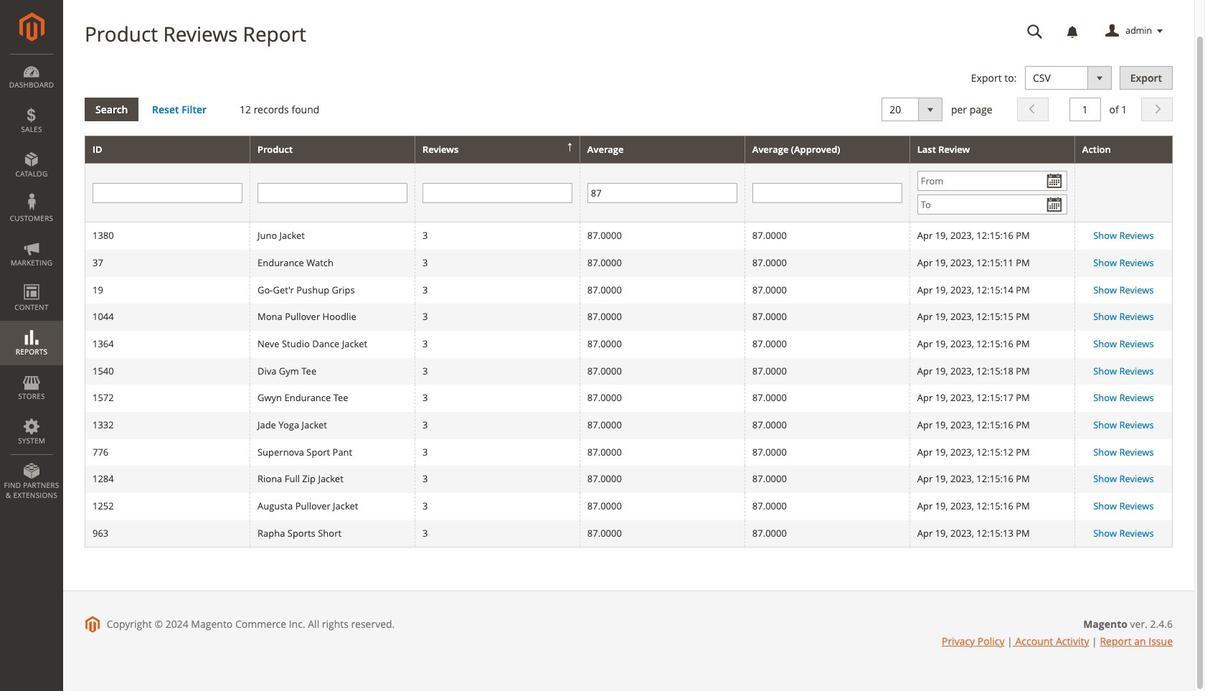 Task type: describe. For each thing, give the bounding box(es) containing it.
To text field
[[918, 195, 1068, 215]]

magento admin panel image
[[19, 12, 44, 42]]

From text field
[[918, 171, 1068, 191]]



Task type: locate. For each thing, give the bounding box(es) containing it.
None text field
[[1070, 97, 1102, 121], [93, 183, 243, 203], [753, 183, 903, 203], [1070, 97, 1102, 121], [93, 183, 243, 203], [753, 183, 903, 203]]

menu bar
[[0, 54, 63, 508]]

None text field
[[1018, 19, 1054, 44], [258, 183, 408, 203], [423, 183, 573, 203], [588, 183, 738, 203], [1018, 19, 1054, 44], [258, 183, 408, 203], [423, 183, 573, 203], [588, 183, 738, 203]]



Task type: vqa. For each thing, say whether or not it's contained in the screenshot.
the Magento Admin Panel icon at the left of page
yes



